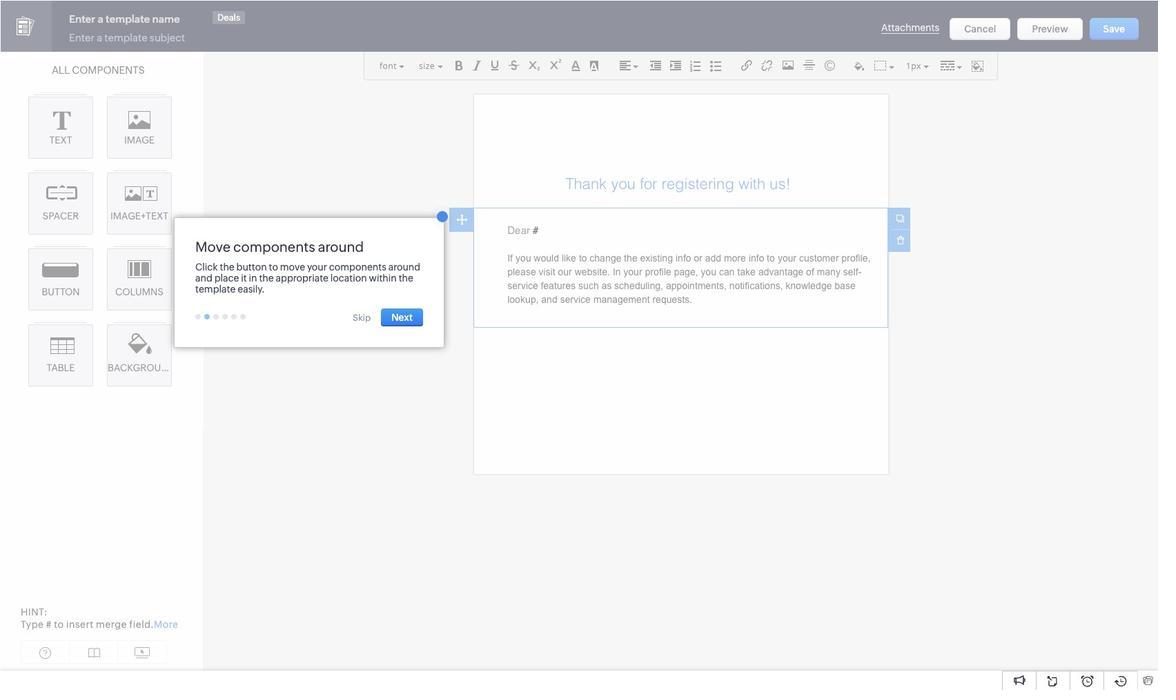 Task type: vqa. For each thing, say whether or not it's contained in the screenshot.
it
yes



Task type: describe. For each thing, give the bounding box(es) containing it.
enter a template name text field up alert
[[14, 10, 162, 24]]

spacer link
[[28, 173, 93, 235]]

move components around click the button to move your components around and place it in the appropriate location within the template easily.
[[195, 239, 420, 295]]

appropriate
[[275, 273, 328, 284]]

next
[[391, 312, 412, 323]]

skip link
[[352, 313, 371, 323]]

skip
[[352, 313, 371, 323]]

button link
[[28, 248, 93, 311]]

0 vertical spatial around
[[318, 239, 364, 255]]

your
[[307, 262, 327, 273]]

0 horizontal spatial the
[[219, 262, 234, 273]]

1 horizontal spatial components
[[329, 262, 386, 273]]

text
[[49, 135, 72, 146]]

Enter a template subject text field
[[66, 32, 204, 45]]

location
[[330, 273, 367, 284]]

all components
[[52, 64, 145, 76]]

1 vertical spatial around
[[388, 262, 420, 273]]

text link
[[28, 97, 93, 159]]

deals for enter a template name text field on top of alert
[[166, 12, 188, 22]]

it
[[241, 273, 247, 284]]

and
[[195, 273, 212, 284]]

columns
[[115, 286, 164, 298]]

big
[[17, 28, 33, 40]]

deals for enter a template name text field over enter a template subject text box
[[217, 12, 240, 23]]

spacer
[[43, 211, 79, 222]]

0 horizontal spatial components
[[233, 239, 315, 255]]

columns link
[[107, 248, 172, 311]]

background link
[[107, 324, 175, 387]]



Task type: locate. For each thing, give the bounding box(es) containing it.
Enter a template name text field
[[14, 10, 162, 24], [66, 11, 214, 28]]

place
[[214, 273, 239, 284]]

button
[[236, 262, 267, 273]]

components
[[72, 64, 145, 76]]

around up your
[[318, 239, 364, 255]]

table link
[[28, 324, 93, 387]]

the left it
[[219, 262, 234, 273]]

deal
[[35, 28, 57, 40]]

1 horizontal spatial the
[[259, 273, 273, 284]]

the right within
[[398, 273, 413, 284]]

the right the in
[[259, 273, 273, 284]]

components right your
[[329, 262, 386, 273]]

2 horizontal spatial the
[[398, 273, 413, 284]]

move
[[280, 262, 305, 273]]

easily.
[[237, 284, 264, 295]]

image
[[124, 135, 155, 146]]

to
[[269, 262, 278, 273]]

big deal alert
[[17, 28, 82, 40]]

within
[[369, 273, 396, 284]]

background
[[108, 362, 175, 373]]

around
[[318, 239, 364, 255], [388, 262, 420, 273]]

enter a template name text field up enter a template subject text box
[[66, 11, 214, 28]]

None button
[[953, 14, 1014, 36], [1019, 14, 1084, 36], [1090, 14, 1139, 36], [950, 18, 1011, 40], [1018, 18, 1083, 40], [1090, 18, 1139, 40], [953, 14, 1014, 36], [1019, 14, 1084, 36], [1090, 14, 1139, 36], [950, 18, 1011, 40], [1018, 18, 1083, 40], [1090, 18, 1139, 40]]

1 horizontal spatial around
[[388, 262, 420, 273]]

components up to
[[233, 239, 315, 255]]

attachments
[[884, 17, 942, 28], [881, 22, 940, 33]]

0 vertical spatial components
[[233, 239, 315, 255]]

0 horizontal spatial deals
[[166, 12, 188, 22]]

click
[[195, 262, 218, 273]]

image+text
[[110, 211, 168, 222]]

0 horizontal spatial around
[[318, 239, 364, 255]]

image link
[[107, 97, 172, 159]]

all
[[52, 64, 70, 76]]

1 horizontal spatial deals
[[217, 12, 240, 23]]

image+text link
[[107, 173, 172, 235]]

alert
[[59, 28, 82, 40]]

template
[[195, 284, 235, 295]]

move
[[195, 239, 230, 255]]

table
[[47, 362, 75, 373]]

around up next link in the left top of the page
[[388, 262, 420, 273]]

deals
[[166, 12, 188, 22], [217, 12, 240, 23]]

components
[[233, 239, 315, 255], [329, 262, 386, 273]]

in
[[249, 273, 257, 284]]

the
[[219, 262, 234, 273], [259, 273, 273, 284], [398, 273, 413, 284]]

next link
[[381, 309, 423, 326]]

button
[[42, 286, 80, 298]]

1 vertical spatial components
[[329, 262, 386, 273]]



